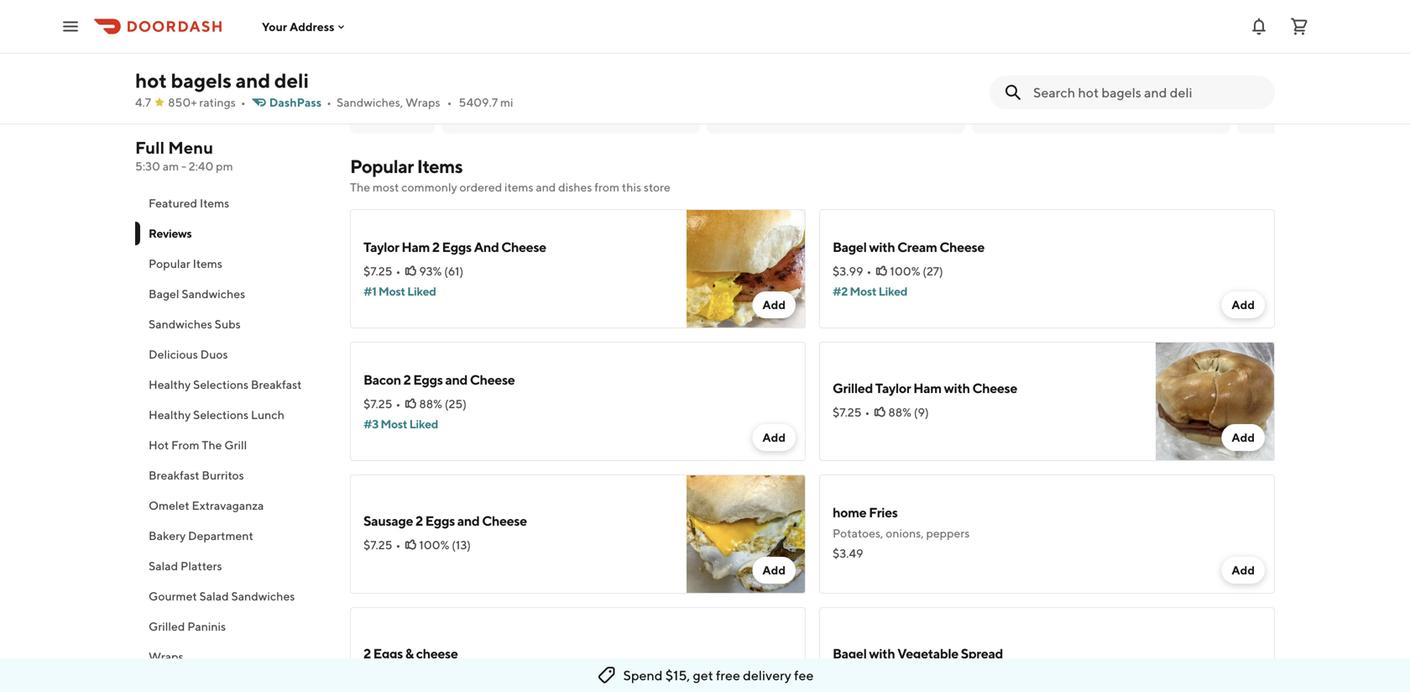 Task type: vqa. For each thing, say whether or not it's contained in the screenshot.
the Wontons "Button"
no



Task type: describe. For each thing, give the bounding box(es) containing it.
delivery
[[743, 667, 792, 683]]

s
[[1260, 24, 1268, 42]]

$7.25 for bacon 2 eggs and cheese
[[364, 397, 393, 411]]

(61)
[[444, 264, 464, 278]]

delicious duos
[[149, 347, 228, 361]]

bagel for bagel with vegetable spread
[[833, 645, 867, 661]]

$7.25 • for grilled
[[833, 405, 870, 419]]

(13)
[[452, 538, 471, 552]]

deli
[[274, 68, 309, 92]]

grilled for grilled taylor ham with cheese
[[833, 380, 873, 396]]

items
[[505, 180, 534, 194]]

most for bacon
[[381, 417, 407, 431]]

#1
[[364, 284, 377, 298]]

2 left &
[[364, 645, 371, 661]]

items for popular items the most commonly ordered items and dishes from this store
[[417, 155, 463, 177]]

$7.25 for sausage 2 eggs and cheese
[[364, 538, 393, 552]]

pm
[[216, 159, 233, 173]]

spread
[[961, 645, 1004, 661]]

onions,
[[886, 526, 924, 540]]

store
[[644, 180, 671, 194]]

department
[[188, 529, 253, 543]]

100% (27)
[[891, 264, 944, 278]]

healthy for healthy selections breakfast
[[149, 378, 191, 391]]

fries
[[869, 504, 898, 520]]

delicious
[[149, 347, 198, 361]]

popular for popular items
[[149, 257, 190, 270]]

most
[[373, 180, 399, 194]]

full menu 5:30 am - 2:40 pm
[[135, 138, 233, 173]]

1 vertical spatial with
[[945, 380, 971, 396]]

and inside popular items the most commonly ordered items and dishes from this store
[[536, 180, 556, 194]]

dashpass •
[[269, 95, 332, 109]]

88% for ham
[[889, 405, 912, 419]]

grilled taylor ham with cheese image
[[1157, 342, 1276, 461]]

5:30
[[135, 159, 160, 173]]

wraps inside button
[[149, 650, 184, 664]]

vegetable
[[898, 645, 959, 661]]

healthy selections lunch
[[149, 408, 285, 422]]

grilled paninis button
[[135, 611, 330, 642]]

bakery
[[149, 529, 186, 543]]

the for hot
[[202, 438, 222, 452]]

most for taylor
[[379, 284, 405, 298]]

omelet
[[149, 498, 190, 512]]

dashpass
[[269, 95, 322, 109]]

• up #1 most liked
[[396, 264, 401, 278]]

1 horizontal spatial taylor
[[876, 380, 912, 396]]

items for popular items
[[193, 257, 223, 270]]

healthy selections lunch button
[[135, 400, 330, 430]]

salad platters button
[[135, 551, 330, 581]]

grilled paninis
[[149, 619, 226, 633]]

taylor ham 2 eggs and cheese
[[364, 239, 547, 255]]

duos
[[200, 347, 228, 361]]

with for cream
[[870, 239, 896, 255]]

featured items
[[149, 196, 229, 210]]

0 vertical spatial 4.7
[[381, 42, 404, 61]]

sandwiches,
[[337, 95, 403, 109]]

eggs up (61)
[[442, 239, 472, 255]]

93% (61)
[[419, 264, 464, 278]]

#3
[[364, 417, 379, 431]]

mi
[[501, 95, 514, 109]]

your address
[[262, 20, 335, 33]]

0 items, open order cart image
[[1290, 16, 1310, 37]]

(27)
[[923, 264, 944, 278]]

bagel with cream cheese
[[833, 239, 985, 255]]

fee
[[795, 667, 814, 683]]

850+ ratings •
[[168, 95, 246, 109]]

100% for eggs
[[419, 538, 450, 552]]

88% for eggs
[[419, 397, 443, 411]]

cheese for sausage 2 eggs and cheese
[[482, 513, 527, 529]]

cream
[[898, 239, 938, 255]]

subs
[[215, 317, 241, 331]]

grilled taylor ham with cheese
[[833, 380, 1018, 396]]

• down sausage
[[396, 538, 401, 552]]

healthy selections breakfast
[[149, 378, 302, 391]]

• up #2 most liked
[[867, 264, 872, 278]]

of 5 stars
[[373, 94, 412, 106]]

reviews
[[149, 226, 192, 240]]

sandwiches inside button
[[149, 317, 212, 331]]

potatoes,
[[833, 526, 884, 540]]

healthy for healthy selections lunch
[[149, 408, 191, 422]]

items for featured items
[[200, 196, 229, 210]]

1 vertical spatial ham
[[914, 380, 942, 396]]

bakery department button
[[135, 521, 330, 551]]

and
[[474, 239, 499, 255]]

omelet extravaganza
[[149, 498, 264, 512]]

liked for ham
[[407, 284, 436, 298]]

bakery department
[[149, 529, 253, 543]]

lunch
[[251, 408, 285, 422]]

bagel for bagel with cream cheese
[[833, 239, 867, 255]]

5409.7
[[459, 95, 498, 109]]

your address button
[[262, 20, 348, 33]]

hot
[[135, 68, 167, 92]]

2 right sausage
[[416, 513, 423, 529]]

gourmet salad sandwiches button
[[135, 581, 330, 611]]

omelet extravaganza button
[[135, 490, 330, 521]]

selections for breakfast
[[193, 378, 249, 391]]

$3.49
[[833, 546, 864, 560]]

5
[[384, 94, 390, 106]]

1 horizontal spatial salad
[[200, 589, 229, 603]]

$7.25 • for sausage
[[364, 538, 401, 552]]

hot bagels and deli
[[135, 68, 309, 92]]

cheese for bacon 2 eggs and cheese
[[470, 372, 515, 388]]

hot from the grill
[[149, 438, 247, 452]]

sausage 2 eggs and cheese image
[[687, 475, 806, 594]]

(25)
[[445, 397, 467, 411]]

bagel sandwiches
[[149, 287, 245, 301]]

this
[[622, 180, 642, 194]]

most for bagel
[[850, 284, 877, 298]]

address
[[290, 20, 335, 33]]

93%
[[419, 264, 442, 278]]

your
[[262, 20, 287, 33]]

2 up 93%
[[432, 239, 440, 255]]

sandwiches, wraps • 5409.7 mi
[[337, 95, 514, 109]]

paninis
[[187, 619, 226, 633]]

breakfast burritos
[[149, 468, 244, 482]]

eggs up 100% (13)
[[425, 513, 455, 529]]

sandwiches subs button
[[135, 309, 330, 339]]

get
[[693, 667, 714, 683]]

88% (25)
[[419, 397, 467, 411]]

the for popular
[[350, 180, 370, 194]]

cheese for grilled taylor ham with cheese
[[973, 380, 1018, 396]]

liked for 2
[[409, 417, 438, 431]]

ordered
[[460, 180, 502, 194]]

$7.25 for taylor ham 2 eggs and cheese
[[364, 264, 393, 278]]

free
[[716, 667, 741, 683]]

menu
[[168, 138, 213, 157]]

gourmet
[[149, 589, 197, 603]]



Task type: locate. For each thing, give the bounding box(es) containing it.
healthy up hot
[[149, 408, 191, 422]]

&
[[405, 645, 414, 661]]

items
[[417, 155, 463, 177], [200, 196, 229, 210], [193, 257, 223, 270]]

selections down healthy selections breakfast
[[193, 408, 249, 422]]

1 vertical spatial breakfast
[[149, 468, 200, 482]]

0 horizontal spatial popular
[[149, 257, 190, 270]]

featured items button
[[135, 188, 330, 218]]

eggs up 88% (25)
[[413, 372, 443, 388]]

the inside button
[[202, 438, 222, 452]]

hot from the grill button
[[135, 430, 330, 460]]

1 horizontal spatial 88%
[[889, 405, 912, 419]]

popular items the most commonly ordered items and dishes from this store
[[350, 155, 671, 194]]

0 vertical spatial salad
[[149, 559, 178, 573]]

0 vertical spatial sandwiches
[[182, 287, 245, 301]]

taylor ham 2 eggs and cheese image
[[687, 209, 806, 328]]

$7.25 • down sausage
[[364, 538, 401, 552]]

1 vertical spatial salad
[[200, 589, 229, 603]]

popular inside popular items the most commonly ordered items and dishes from this store
[[350, 155, 414, 177]]

and up (25)
[[445, 372, 468, 388]]

the inside popular items the most commonly ordered items and dishes from this store
[[350, 180, 370, 194]]

grill
[[224, 438, 247, 452]]

breakfast up lunch
[[251, 378, 302, 391]]

0 horizontal spatial ham
[[402, 239, 430, 255]]

1 vertical spatial sandwiches
[[149, 317, 212, 331]]

1 vertical spatial bagel
[[149, 287, 179, 301]]

$7.25 • up #1
[[364, 264, 401, 278]]

selections inside button
[[193, 408, 249, 422]]

0 vertical spatial healthy
[[149, 378, 191, 391]]

4.7
[[381, 42, 404, 61], [135, 95, 151, 109]]

platters
[[181, 559, 222, 573]]

notification bell image
[[1250, 16, 1270, 37]]

(9)
[[914, 405, 930, 419]]

sandwiches up subs
[[182, 287, 245, 301]]

0 horizontal spatial 4.7
[[135, 95, 151, 109]]

full
[[135, 138, 165, 157]]

0 vertical spatial ham
[[402, 239, 430, 255]]

100% down sausage 2 eggs and cheese
[[419, 538, 450, 552]]

ham up (9)
[[914, 380, 942, 396]]

salad down the 'bakery'
[[149, 559, 178, 573]]

4.7 down hot
[[135, 95, 151, 109]]

healthy selections breakfast button
[[135, 370, 330, 400]]

sausage
[[364, 513, 413, 529]]

selections for lunch
[[193, 408, 249, 422]]

0 horizontal spatial grilled
[[149, 619, 185, 633]]

open menu image
[[60, 16, 81, 37]]

bagel
[[833, 239, 867, 255], [149, 287, 179, 301], [833, 645, 867, 661]]

add inside home fries potatoes, onions, peppers $3.49 add
[[1232, 563, 1256, 577]]

0 vertical spatial the
[[350, 180, 370, 194]]

#1 most liked
[[364, 284, 436, 298]]

healthy inside button
[[149, 408, 191, 422]]

$7.25 • for bacon
[[364, 397, 401, 411]]

$7.25 • up #3
[[364, 397, 401, 411]]

taylor up 88% (9)
[[876, 380, 912, 396]]

eggs
[[442, 239, 472, 255], [413, 372, 443, 388], [425, 513, 455, 529], [373, 645, 403, 661]]

items inside 'button'
[[200, 196, 229, 210]]

sandwiches subs
[[149, 317, 241, 331]]

salad up paninis
[[200, 589, 229, 603]]

$7.25 • for taylor
[[364, 264, 401, 278]]

sandwiches up delicious
[[149, 317, 212, 331]]

bagel down popular items
[[149, 287, 179, 301]]

0 vertical spatial items
[[417, 155, 463, 177]]

the left most
[[350, 180, 370, 194]]

wraps right 5
[[406, 95, 441, 109]]

items up commonly at top left
[[417, 155, 463, 177]]

liked for with
[[879, 284, 908, 298]]

featured
[[149, 196, 197, 210]]

#3 most liked
[[364, 417, 438, 431]]

1 vertical spatial selections
[[193, 408, 249, 422]]

100% (13)
[[419, 538, 471, 552]]

0 vertical spatial wraps
[[406, 95, 441, 109]]

• right dashpass
[[327, 95, 332, 109]]

2:40
[[189, 159, 214, 173]]

taylor up #1
[[364, 239, 399, 255]]

$3.99 •
[[833, 264, 872, 278]]

$7.25
[[364, 264, 393, 278], [364, 397, 393, 411], [833, 405, 862, 419], [364, 538, 393, 552]]

burritos
[[202, 468, 244, 482]]

1 horizontal spatial the
[[350, 180, 370, 194]]

liked down 100% (27)
[[879, 284, 908, 298]]

2 vertical spatial sandwiches
[[231, 589, 295, 603]]

items down "pm"
[[200, 196, 229, 210]]

peppers
[[927, 526, 970, 540]]

cheese
[[416, 645, 458, 661]]

popular items button
[[135, 249, 330, 279]]

ham up 93%
[[402, 239, 430, 255]]

most right #1
[[379, 284, 405, 298]]

0 horizontal spatial the
[[202, 438, 222, 452]]

healthy
[[149, 378, 191, 391], [149, 408, 191, 422]]

1 horizontal spatial 4.7
[[381, 42, 404, 61]]

1 horizontal spatial breakfast
[[251, 378, 302, 391]]

liked
[[407, 284, 436, 298], [879, 284, 908, 298], [409, 417, 438, 431]]

1 vertical spatial healthy
[[149, 408, 191, 422]]

• right ratings
[[241, 95, 246, 109]]

cheese
[[502, 239, 547, 255], [940, 239, 985, 255], [470, 372, 515, 388], [973, 380, 1018, 396], [482, 513, 527, 529]]

popular
[[350, 155, 414, 177], [149, 257, 190, 270]]

with
[[870, 239, 896, 255], [945, 380, 971, 396], [870, 645, 896, 661]]

popular items
[[149, 257, 223, 270]]

$7.25 up #3
[[364, 397, 393, 411]]

grilled
[[833, 380, 873, 396], [149, 619, 185, 633]]

and left deli
[[236, 68, 270, 92]]

1 vertical spatial taylor
[[876, 380, 912, 396]]

0 horizontal spatial salad
[[149, 559, 178, 573]]

breakfast inside button
[[251, 378, 302, 391]]

• left 5409.7
[[447, 95, 452, 109]]

breakfast inside 'button'
[[149, 468, 200, 482]]

commonly
[[402, 180, 458, 194]]

1 vertical spatial items
[[200, 196, 229, 210]]

wraps button
[[135, 642, 330, 672]]

100% down bagel with cream cheese
[[891, 264, 921, 278]]

the left 'grill'
[[202, 438, 222, 452]]

add
[[763, 298, 786, 312], [1232, 298, 1256, 312], [763, 430, 786, 444], [1232, 430, 1256, 444], [763, 563, 786, 577], [1232, 563, 1256, 577]]

$7.25 down sausage
[[364, 538, 393, 552]]

breakfast
[[251, 378, 302, 391], [149, 468, 200, 482]]

100% for cream
[[891, 264, 921, 278]]

#2 most liked
[[833, 284, 908, 298]]

eggs left &
[[373, 645, 403, 661]]

1 horizontal spatial popular
[[350, 155, 414, 177]]

1 selections from the top
[[193, 378, 249, 391]]

sandwiches down salad platters button
[[231, 589, 295, 603]]

2 selections from the top
[[193, 408, 249, 422]]

850+
[[168, 95, 197, 109]]

1 horizontal spatial grilled
[[833, 380, 873, 396]]

bagel up $3.99
[[833, 239, 867, 255]]

bagel with vegetable spread
[[833, 645, 1004, 661]]

2 healthy from the top
[[149, 408, 191, 422]]

liked down 93%
[[407, 284, 436, 298]]

and
[[236, 68, 270, 92], [536, 180, 556, 194], [445, 372, 468, 388], [458, 513, 480, 529]]

0 vertical spatial breakfast
[[251, 378, 302, 391]]

popular down reviews at top left
[[149, 257, 190, 270]]

bacon
[[364, 372, 401, 388]]

$15,
[[666, 667, 691, 683]]

popular up most
[[350, 155, 414, 177]]

popular for popular items the most commonly ordered items and dishes from this store
[[350, 155, 414, 177]]

$3.99
[[833, 264, 864, 278]]

items inside button
[[193, 257, 223, 270]]

selections up the healthy selections lunch
[[193, 378, 249, 391]]

• up #3 most liked
[[396, 397, 401, 411]]

selections inside button
[[193, 378, 249, 391]]

88% left (25)
[[419, 397, 443, 411]]

1 vertical spatial popular
[[149, 257, 190, 270]]

2 vertical spatial with
[[870, 645, 896, 661]]

1 vertical spatial the
[[202, 438, 222, 452]]

healthy inside button
[[149, 378, 191, 391]]

88% left (9)
[[889, 405, 912, 419]]

breakfast up omelet
[[149, 468, 200, 482]]

1 horizontal spatial 100%
[[891, 264, 921, 278]]

0 vertical spatial 100%
[[891, 264, 921, 278]]

liked down 88% (25)
[[409, 417, 438, 431]]

grilled for grilled paninis
[[149, 619, 185, 633]]

0 horizontal spatial wraps
[[149, 650, 184, 664]]

sausage 2 eggs and cheese
[[364, 513, 527, 529]]

• left 88% (9)
[[865, 405, 870, 419]]

0 horizontal spatial 100%
[[419, 538, 450, 552]]

0 horizontal spatial taylor
[[364, 239, 399, 255]]

and right items
[[536, 180, 556, 194]]

0 vertical spatial with
[[870, 239, 896, 255]]

4.7 up of 5 stars
[[381, 42, 404, 61]]

$7.25 • left 88% (9)
[[833, 405, 870, 419]]

1 vertical spatial 4.7
[[135, 95, 151, 109]]

extravaganza
[[192, 498, 264, 512]]

from
[[171, 438, 200, 452]]

0 vertical spatial grilled
[[833, 380, 873, 396]]

healthy down delicious
[[149, 378, 191, 391]]

1 healthy from the top
[[149, 378, 191, 391]]

Item Search search field
[[1034, 83, 1262, 102]]

$7.25 left 88% (9)
[[833, 405, 862, 419]]

$7.25 up #1
[[364, 264, 393, 278]]

1 vertical spatial grilled
[[149, 619, 185, 633]]

of
[[373, 94, 382, 106]]

home
[[833, 504, 867, 520]]

$7.25 for grilled taylor ham with cheese
[[833, 405, 862, 419]]

2 vertical spatial items
[[193, 257, 223, 270]]

0 vertical spatial selections
[[193, 378, 249, 391]]

bagel left vegetable
[[833, 645, 867, 661]]

items up bagel sandwiches
[[193, 257, 223, 270]]

taylor
[[364, 239, 399, 255], [876, 380, 912, 396]]

items inside popular items the most commonly ordered items and dishes from this store
[[417, 155, 463, 177]]

wraps
[[406, 95, 441, 109], [149, 650, 184, 664]]

•
[[241, 95, 246, 109], [327, 95, 332, 109], [447, 95, 452, 109], [396, 264, 401, 278], [867, 264, 872, 278], [396, 397, 401, 411], [865, 405, 870, 419], [396, 538, 401, 552]]

2 right bacon
[[404, 372, 411, 388]]

0 vertical spatial popular
[[350, 155, 414, 177]]

0 vertical spatial taylor
[[364, 239, 399, 255]]

home fries potatoes, onions, peppers $3.49 add
[[833, 504, 1256, 577]]

bagel for bagel sandwiches
[[149, 287, 179, 301]]

grilled inside button
[[149, 619, 185, 633]]

with for vegetable
[[870, 645, 896, 661]]

hot
[[149, 438, 169, 452]]

1 vertical spatial 100%
[[419, 538, 450, 552]]

bagel inside button
[[149, 287, 179, 301]]

1 horizontal spatial ham
[[914, 380, 942, 396]]

most right #3
[[381, 417, 407, 431]]

0 horizontal spatial breakfast
[[149, 468, 200, 482]]

0 horizontal spatial 88%
[[419, 397, 443, 411]]

and up (13)
[[458, 513, 480, 529]]

#2
[[833, 284, 848, 298]]

spend
[[624, 667, 663, 683]]

most right #2
[[850, 284, 877, 298]]

0 vertical spatial bagel
[[833, 239, 867, 255]]

wraps down grilled paninis
[[149, 650, 184, 664]]

bagels
[[171, 68, 232, 92]]

2 vertical spatial bagel
[[833, 645, 867, 661]]

1 vertical spatial wraps
[[149, 650, 184, 664]]

1 horizontal spatial wraps
[[406, 95, 441, 109]]

popular inside button
[[149, 257, 190, 270]]

bagel sandwiches button
[[135, 279, 330, 309]]



